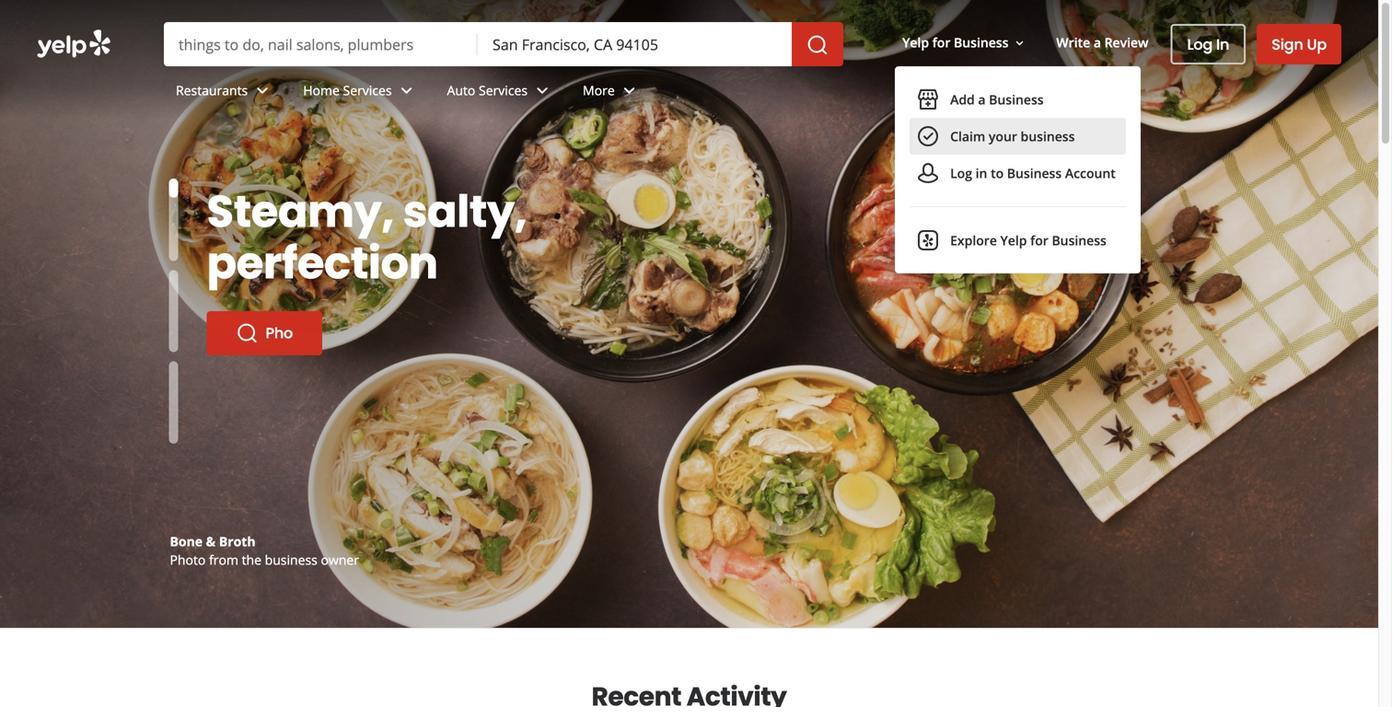 Task type: locate. For each thing, give the bounding box(es) containing it.
business inside onestop pro plumbing, heating, cooling & electric photo from the business owner
[[265, 551, 318, 569]]

1 vertical spatial for
[[1031, 232, 1049, 249]]

1 horizontal spatial a
[[1094, 34, 1102, 51]]

a
[[1094, 34, 1102, 51], [979, 91, 986, 108]]

more
[[583, 82, 615, 99]]

business right to
[[1008, 165, 1062, 182]]

for up 24 add biz v2 image
[[933, 34, 951, 51]]

24 search v2 image
[[236, 271, 258, 293], [236, 322, 258, 345]]

24 search v2 image left hvac
[[236, 271, 258, 293]]

1 vertical spatial yelp
[[1001, 232, 1028, 249]]

a for add
[[979, 91, 986, 108]]

log inside button
[[951, 165, 973, 182]]

1 horizontal spatial log
[[1188, 34, 1213, 55]]

restaurants
[[176, 82, 248, 99]]

0 vertical spatial for
[[933, 34, 951, 51]]

24 search v2 image left 'pho'
[[236, 322, 258, 345]]

review
[[1105, 34, 1149, 51]]

& inside 'bone & broth photo from the business owner'
[[206, 533, 216, 550]]

& right "bone"
[[206, 533, 216, 550]]

0 horizontal spatial &
[[206, 533, 216, 550]]

a for write
[[1094, 34, 1102, 51]]

for
[[933, 34, 951, 51], [1031, 232, 1049, 249]]

bone & broth link
[[170, 533, 256, 550]]

owner inside 'bone & broth photo from the business owner'
[[321, 551, 359, 569]]

2 horizontal spatial 24 chevron down v2 image
[[532, 80, 554, 102]]

up
[[1308, 34, 1328, 55]]

24 search v2 image inside pho link
[[236, 322, 258, 345]]

business up claim your business button
[[990, 91, 1044, 108]]

business inside claim your business button
[[1021, 128, 1076, 145]]

services for home services
[[343, 82, 392, 99]]

in
[[976, 165, 988, 182]]

16 chevron down v2 image
[[1013, 36, 1028, 50]]

1 24 search v2 image from the top
[[236, 271, 258, 293]]

1 horizontal spatial services
[[479, 82, 528, 99]]

business categories element
[[161, 66, 1342, 120]]

pro
[[229, 533, 250, 550]]

1 vertical spatial log
[[951, 165, 973, 182]]

none field up home
[[179, 34, 463, 54]]

&
[[206, 533, 216, 550], [431, 533, 440, 550]]

claim your business
[[951, 128, 1076, 145]]

2 & from the left
[[431, 533, 440, 550]]

pho
[[266, 323, 293, 344]]

3 24 chevron down v2 image from the left
[[532, 80, 554, 102]]

24 claim v2 image
[[918, 125, 940, 148]]

a inside button
[[979, 91, 986, 108]]

0 vertical spatial a
[[1094, 34, 1102, 51]]

0 vertical spatial yelp
[[903, 34, 930, 51]]

a right add
[[979, 91, 986, 108]]

2 services from the left
[[479, 82, 528, 99]]

0 horizontal spatial log
[[951, 165, 973, 182]]

none field near
[[493, 34, 778, 54]]

1 horizontal spatial none field
[[493, 34, 778, 54]]

& inside onestop pro plumbing, heating, cooling & electric photo from the business owner
[[431, 533, 440, 550]]

a right write
[[1094, 34, 1102, 51]]

the
[[371, 181, 445, 243], [242, 551, 262, 569], [242, 551, 262, 569]]

from
[[209, 551, 239, 569], [209, 551, 239, 569]]

services for auto services
[[479, 82, 528, 99]]

2 24 search v2 image from the top
[[236, 322, 258, 345]]

services right home
[[343, 82, 392, 99]]

24 search v2 image inside hvac link
[[236, 271, 258, 293]]

services
[[343, 82, 392, 99], [479, 82, 528, 99]]

1 & from the left
[[206, 533, 216, 550]]

None field
[[179, 34, 463, 54], [493, 34, 778, 54]]

1 horizontal spatial 24 chevron down v2 image
[[396, 80, 418, 102]]

24 yelp for biz v2 image
[[918, 230, 940, 252]]

log for log in
[[1188, 34, 1213, 55]]

perfection
[[207, 232, 438, 294]]

yelp right explore
[[1001, 232, 1028, 249]]

a inside write a review link
[[1094, 34, 1102, 51]]

owner inside onestop pro plumbing, heating, cooling & electric photo from the business owner
[[321, 551, 359, 569]]

services inside the home services link
[[343, 82, 392, 99]]

1 none field from the left
[[179, 34, 463, 54]]

business inside 'bone & broth photo from the business owner'
[[265, 551, 318, 569]]

0 horizontal spatial yelp
[[903, 34, 930, 51]]

0 horizontal spatial 24 chevron down v2 image
[[252, 80, 274, 102]]

Find text field
[[179, 34, 463, 54]]

1 vertical spatial 24 search v2 image
[[236, 322, 258, 345]]

0 vertical spatial 24 search v2 image
[[236, 271, 258, 293]]

business
[[1021, 128, 1076, 145], [265, 551, 318, 569], [265, 551, 318, 569]]

24 chevron down v2 image inside restaurants link
[[252, 80, 274, 102]]

home services
[[303, 82, 392, 99]]

owner
[[321, 551, 359, 569], [321, 551, 359, 569]]

sign up button
[[1258, 24, 1342, 64]]

for inside explore yelp for business button
[[1031, 232, 1049, 249]]

1 horizontal spatial for
[[1031, 232, 1049, 249]]

services inside auto services link
[[479, 82, 528, 99]]

yelp inside button
[[1001, 232, 1028, 249]]

24 chevron down v2 image left auto
[[396, 80, 418, 102]]

photo
[[170, 551, 206, 569], [170, 551, 206, 569]]

24 chevron down v2 image
[[619, 80, 641, 102]]

for right explore
[[1031, 232, 1049, 249]]

1 24 chevron down v2 image from the left
[[252, 80, 274, 102]]

Near text field
[[493, 34, 778, 54]]

the inside 'bone & broth photo from the business owner'
[[242, 551, 262, 569]]

24 chevron down v2 image for home services
[[396, 80, 418, 102]]

0 horizontal spatial a
[[979, 91, 986, 108]]

business
[[954, 34, 1009, 51], [990, 91, 1044, 108], [1008, 165, 1062, 182], [1053, 232, 1107, 249]]

24 chevron down v2 image right the "restaurants"
[[252, 80, 274, 102]]

24 search v2 image for steamy, salty, perfection
[[236, 322, 258, 345]]

2 24 chevron down v2 image from the left
[[396, 80, 418, 102]]

0 horizontal spatial services
[[343, 82, 392, 99]]

1 horizontal spatial &
[[431, 533, 440, 550]]

2 none field from the left
[[493, 34, 778, 54]]

steamy, salty, perfection
[[207, 181, 527, 294]]

services right auto
[[479, 82, 528, 99]]

24 chevron down v2 image inside auto services link
[[532, 80, 554, 102]]

24 friends v2 image
[[918, 162, 940, 184]]

yelp inside button
[[903, 34, 930, 51]]

dial up the comfort
[[207, 181, 634, 243]]

& left electric
[[431, 533, 440, 550]]

0 horizontal spatial none field
[[179, 34, 463, 54]]

0 vertical spatial log
[[1188, 34, 1213, 55]]

24 chevron down v2 image right auto services
[[532, 80, 554, 102]]

explore
[[951, 232, 998, 249]]

1 vertical spatial a
[[979, 91, 986, 108]]

none field up 24 chevron down v2 image
[[493, 34, 778, 54]]

sign
[[1273, 34, 1304, 55]]

24 chevron down v2 image inside the home services link
[[396, 80, 418, 102]]

yelp up 24 add biz v2 image
[[903, 34, 930, 51]]

electric
[[444, 533, 491, 550]]

log inside "button"
[[1188, 34, 1213, 55]]

log
[[1188, 34, 1213, 55], [951, 165, 973, 182]]

add a business button
[[910, 81, 1127, 118]]

1 services from the left
[[343, 82, 392, 99]]

24 chevron down v2 image
[[252, 80, 274, 102], [396, 80, 418, 102], [532, 80, 554, 102]]

1 horizontal spatial yelp
[[1001, 232, 1028, 249]]

claim your business button
[[910, 118, 1127, 155]]

0 horizontal spatial for
[[933, 34, 951, 51]]

yelp
[[903, 34, 930, 51], [1001, 232, 1028, 249]]

None search field
[[0, 0, 1379, 274], [164, 22, 848, 66], [0, 0, 1379, 274], [164, 22, 848, 66]]



Task type: vqa. For each thing, say whether or not it's contained in the screenshot.
"fast" to the left
no



Task type: describe. For each thing, give the bounding box(es) containing it.
to
[[991, 165, 1004, 182]]

more link
[[568, 66, 656, 120]]

24 chevron down v2 image for restaurants
[[252, 80, 274, 102]]

for inside 'yelp for business' button
[[933, 34, 951, 51]]

log in
[[1188, 34, 1230, 55]]

explore yelp for business
[[951, 232, 1107, 249]]

cooling
[[380, 533, 427, 550]]

write a review link
[[1050, 26, 1157, 59]]

heating,
[[322, 533, 376, 550]]

explore yelp for business button
[[910, 222, 1127, 259]]

photo inside 'bone & broth photo from the business owner'
[[170, 551, 206, 569]]

auto services link
[[433, 66, 568, 120]]

pho link
[[207, 311, 322, 356]]

none field find
[[179, 34, 463, 54]]

add a business
[[951, 91, 1044, 108]]

restaurants link
[[161, 66, 289, 120]]

comfort
[[454, 181, 634, 243]]

add
[[951, 91, 975, 108]]

log in to business account
[[951, 165, 1116, 182]]

from inside 'bone & broth photo from the business owner'
[[209, 551, 239, 569]]

24 search v2 image for dial up the comfort
[[236, 271, 258, 293]]

24 chevron down v2 image for auto services
[[532, 80, 554, 102]]

bone & broth photo from the business owner
[[170, 533, 359, 569]]

onestop pro plumbing, heating, cooling & electric link
[[170, 533, 491, 550]]

24 add biz v2 image
[[918, 89, 940, 111]]

claim
[[951, 128, 986, 145]]

log in to business account button
[[910, 155, 1127, 192]]

hvac link
[[207, 260, 337, 304]]

salty,
[[403, 181, 527, 243]]

bone
[[170, 533, 203, 550]]

log in button
[[1171, 24, 1247, 64]]

onestop
[[170, 533, 225, 550]]

up
[[303, 181, 362, 243]]

from inside onestop pro plumbing, heating, cooling & electric photo from the business owner
[[209, 551, 239, 569]]

onestop pro plumbing, heating, cooling & electric photo from the business owner
[[170, 533, 491, 569]]

business down "account"
[[1053, 232, 1107, 249]]

auto services
[[447, 82, 528, 99]]

auto
[[447, 82, 476, 99]]

yelp for business button
[[896, 26, 1035, 59]]

search image
[[807, 34, 829, 56]]

sign up
[[1273, 34, 1328, 55]]

home services link
[[289, 66, 433, 120]]

home
[[303, 82, 340, 99]]

write
[[1057, 34, 1091, 51]]

account
[[1066, 165, 1116, 182]]

the inside onestop pro plumbing, heating, cooling & electric photo from the business owner
[[242, 551, 262, 569]]

plumbing,
[[254, 533, 319, 550]]

photo inside onestop pro plumbing, heating, cooling & electric photo from the business owner
[[170, 551, 206, 569]]

write a review
[[1057, 34, 1149, 51]]

in
[[1217, 34, 1230, 55]]

dial
[[207, 181, 294, 243]]

yelp for business
[[903, 34, 1009, 51]]

steamy,
[[207, 181, 394, 243]]

explore banner section banner
[[0, 0, 1379, 628]]

hvac
[[266, 271, 307, 292]]

log for log in to business account
[[951, 165, 973, 182]]

business left "16 chevron down v2" icon
[[954, 34, 1009, 51]]

your
[[989, 128, 1018, 145]]

broth
[[219, 533, 256, 550]]



